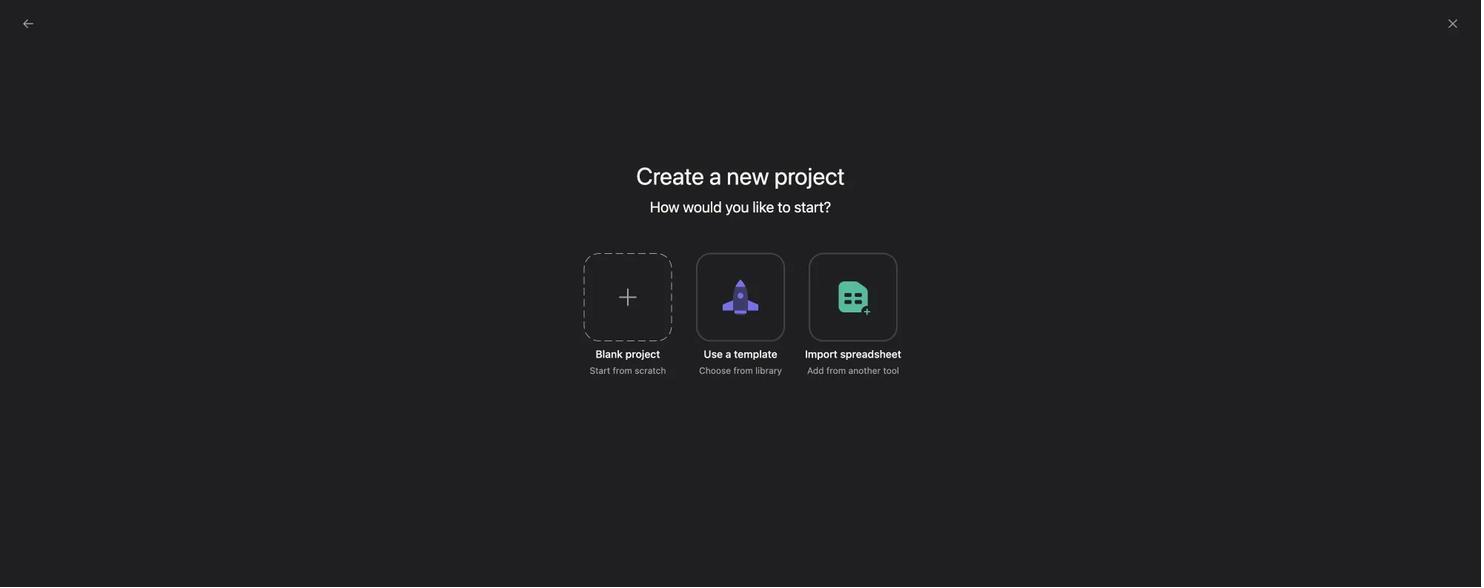 Task type: locate. For each thing, give the bounding box(es) containing it.
a right the send
[[659, 336, 666, 350]]

a inside use a template choose from library
[[726, 348, 731, 361]]

1 from from the left
[[613, 366, 632, 376]]

0 horizontal spatial to
[[720, 336, 731, 350]]

2 horizontal spatial a
[[726, 348, 731, 361]]

1 horizontal spatial or
[[921, 336, 935, 350]]

from down blank
[[613, 366, 632, 376]]

0 horizontal spatial or
[[827, 336, 840, 350]]

start
[[590, 366, 610, 376]]

0 horizontal spatial from
[[613, 366, 632, 376]]

template
[[734, 348, 778, 361]]

1 horizontal spatial from
[[734, 366, 753, 376]]

off
[[759, 336, 773, 350]]

to for your work
[[862, 300, 878, 320]]

send
[[628, 336, 656, 350]]

blank project start from scratch
[[590, 348, 666, 376]]

your work
[[882, 300, 959, 320]]

2 horizontal spatial from
[[827, 366, 846, 376]]

from
[[613, 366, 632, 376], [734, 366, 753, 376], [827, 366, 846, 376]]

to up discuss
[[862, 300, 878, 320]]

from right add
[[827, 366, 846, 376]]

a for send
[[659, 336, 666, 350]]

words
[[810, 300, 858, 320]]

from inside import spreadsheet add from another tool
[[827, 366, 846, 376]]

kick
[[734, 336, 755, 350]]

create
[[636, 162, 704, 190]]

a up would
[[709, 162, 722, 190]]

how
[[650, 198, 680, 216]]

connect your words to your work
[[700, 300, 959, 320]]

1 horizontal spatial a
[[709, 162, 722, 190]]

from down template
[[734, 366, 753, 376]]

or left discuss
[[827, 336, 840, 350]]

or
[[827, 336, 840, 350], [921, 336, 935, 350]]

a for use
[[726, 348, 731, 361]]

your
[[771, 300, 806, 320]]

1 horizontal spatial to
[[862, 300, 878, 320]]

0 vertical spatial to
[[862, 300, 878, 320]]

to start?
[[778, 198, 831, 216]]

a right use
[[726, 348, 731, 361]]

discuss
[[843, 336, 884, 350]]

from inside blank project start from scratch
[[613, 366, 632, 376]]

3 from from the left
[[827, 366, 846, 376]]

or right 'tasks.'
[[921, 336, 935, 350]]

send a message to kick off projects. or discuss tasks. or brainstorm ideas.
[[628, 336, 1031, 350]]

message
[[669, 336, 717, 350]]

to
[[862, 300, 878, 320], [720, 336, 731, 350]]

list box
[[566, 6, 922, 30]]

a
[[709, 162, 722, 190], [659, 336, 666, 350], [726, 348, 731, 361]]

0 horizontal spatial a
[[659, 336, 666, 350]]

to left kick
[[720, 336, 731, 350]]

2 from from the left
[[734, 366, 753, 376]]

scratch
[[635, 366, 666, 376]]

1 vertical spatial to
[[720, 336, 731, 350]]



Task type: vqa. For each thing, say whether or not it's contained in the screenshot.
right a
yes



Task type: describe. For each thing, give the bounding box(es) containing it.
go back image
[[22, 18, 34, 30]]

how would you like to start?
[[650, 198, 831, 216]]

2 or from the left
[[921, 336, 935, 350]]

from inside use a template choose from library
[[734, 366, 753, 376]]

tool
[[883, 366, 899, 376]]

brainstorm
[[938, 336, 996, 350]]

project
[[626, 348, 660, 361]]

spreadsheet
[[840, 348, 902, 361]]

new project
[[727, 162, 845, 190]]

choose
[[699, 366, 731, 376]]

create a new project
[[636, 162, 845, 190]]

use
[[704, 348, 723, 361]]

projects.
[[777, 336, 823, 350]]

hide sidebar image
[[19, 12, 31, 24]]

add
[[807, 366, 824, 376]]

ideas.
[[999, 336, 1031, 350]]

library
[[756, 366, 782, 376]]

like
[[753, 198, 774, 216]]

you
[[726, 198, 749, 216]]

1 or from the left
[[827, 336, 840, 350]]

import spreadsheet add from another tool
[[805, 348, 902, 376]]

from for blank
[[613, 366, 632, 376]]

blank
[[596, 348, 623, 361]]

to for kick
[[720, 336, 731, 350]]

would
[[683, 198, 722, 216]]

import
[[805, 348, 838, 361]]

tasks.
[[887, 336, 918, 350]]

use a template choose from library
[[699, 348, 782, 376]]

connect
[[700, 300, 767, 320]]

close image
[[1447, 18, 1459, 30]]

from for import
[[827, 366, 846, 376]]

another
[[849, 366, 881, 376]]

a for create
[[709, 162, 722, 190]]



